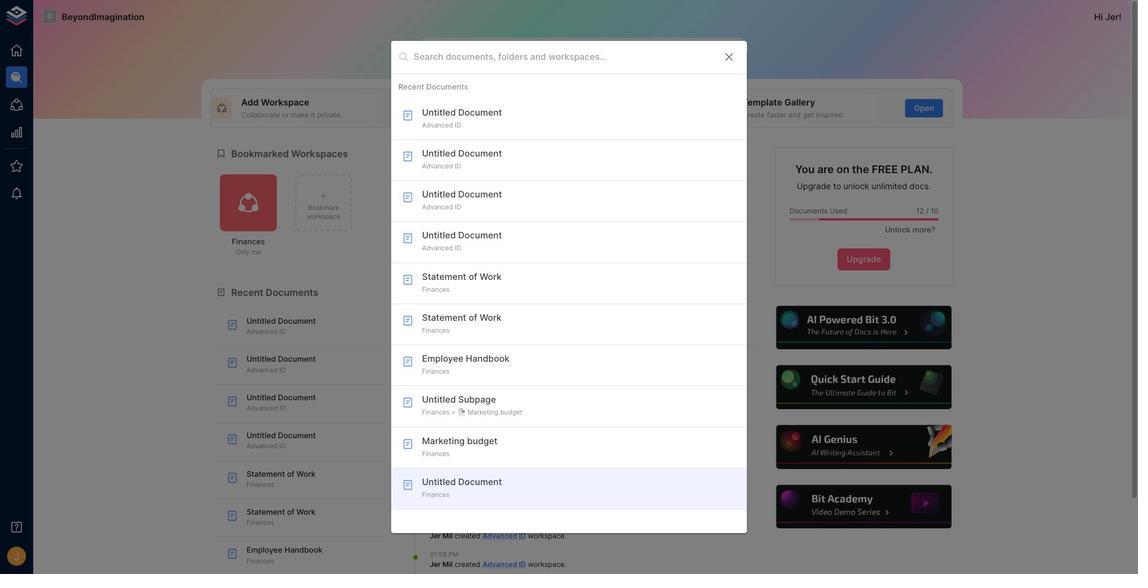 Task type: describe. For each thing, give the bounding box(es) containing it.
2 help image from the top
[[775, 364, 954, 411]]

4 help image from the top
[[775, 483, 954, 530]]

1 help image from the top
[[775, 304, 954, 351]]



Task type: locate. For each thing, give the bounding box(es) containing it.
3 help image from the top
[[775, 424, 954, 471]]

help image
[[775, 304, 954, 351], [775, 364, 954, 411], [775, 424, 954, 471], [775, 483, 954, 530]]

Search documents, folders and workspaces... text field
[[414, 48, 714, 66]]

dialog
[[391, 41, 747, 533]]



Task type: vqa. For each thing, say whether or not it's contained in the screenshot.
help image
yes



